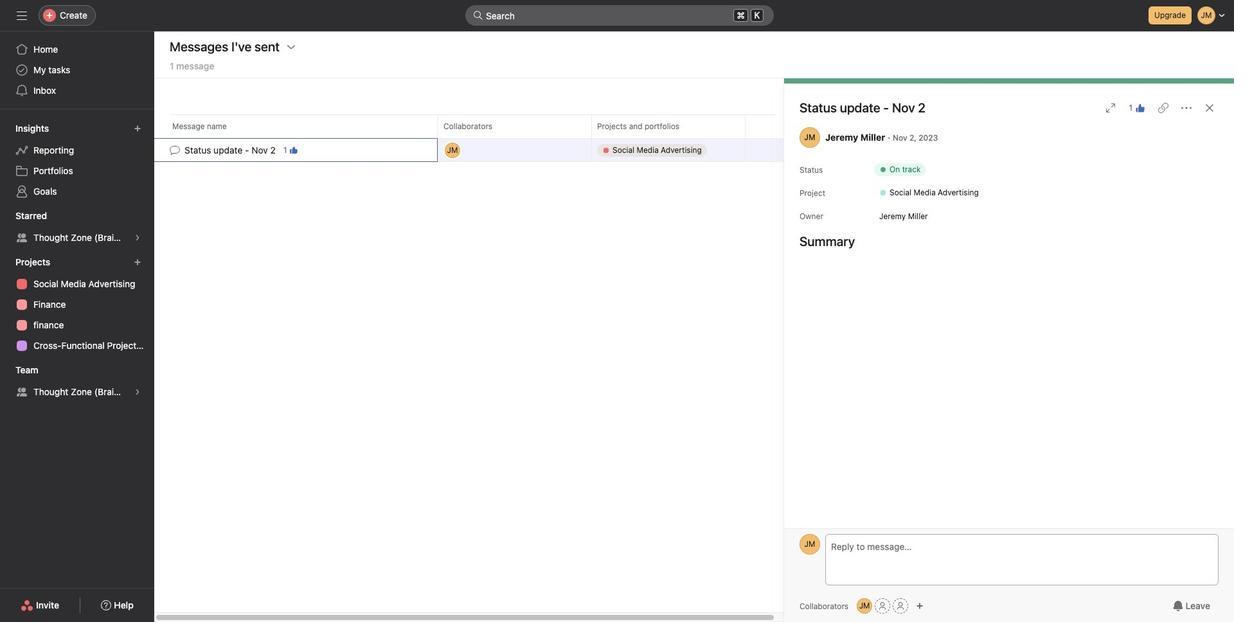 Task type: locate. For each thing, give the bounding box(es) containing it.
add or remove collaborators image
[[857, 599, 873, 614], [916, 603, 924, 610]]

cell
[[592, 138, 746, 162]]

copy link image
[[1159, 103, 1169, 113]]

starred element
[[0, 204, 154, 251]]

actions image
[[286, 42, 297, 52]]

open user profile image
[[800, 534, 820, 555]]

tree grid
[[154, 137, 793, 163]]

Search tasks, projects, and more text field
[[466, 5, 774, 26]]

close this status update image
[[1205, 103, 1215, 113]]

1 like. you liked this task image
[[1136, 103, 1146, 113]]

0 horizontal spatial add or remove collaborators image
[[857, 599, 873, 614]]

column header
[[170, 114, 442, 138], [438, 114, 595, 138], [592, 114, 749, 138]]

3 column header from the left
[[592, 114, 749, 138]]

conversation name for status update - nov 2 cell
[[154, 138, 438, 162]]

new project or portfolio image
[[134, 258, 141, 266]]

more actions image
[[1182, 103, 1192, 113]]

row
[[154, 114, 793, 138], [154, 137, 793, 163], [170, 138, 777, 139]]

new insights image
[[134, 125, 141, 132]]

see details, thought zone (brainstorm space) image
[[134, 388, 141, 396]]

None field
[[466, 5, 774, 26]]



Task type: vqa. For each thing, say whether or not it's contained in the screenshot.
tree grid
yes



Task type: describe. For each thing, give the bounding box(es) containing it.
full screen image
[[1106, 103, 1117, 113]]

1 like. you liked this task image
[[290, 146, 297, 154]]

global element
[[0, 32, 154, 109]]

1 column header from the left
[[170, 114, 442, 138]]

hide sidebar image
[[17, 10, 27, 21]]

see details, thought zone (brainstorm space) image
[[134, 234, 141, 242]]

2 column header from the left
[[438, 114, 595, 138]]

teams element
[[0, 359, 154, 405]]

prominent image
[[473, 10, 484, 21]]

1 horizontal spatial add or remove collaborators image
[[916, 603, 924, 610]]

insights element
[[0, 117, 154, 204]]

projects element
[[0, 251, 154, 359]]



